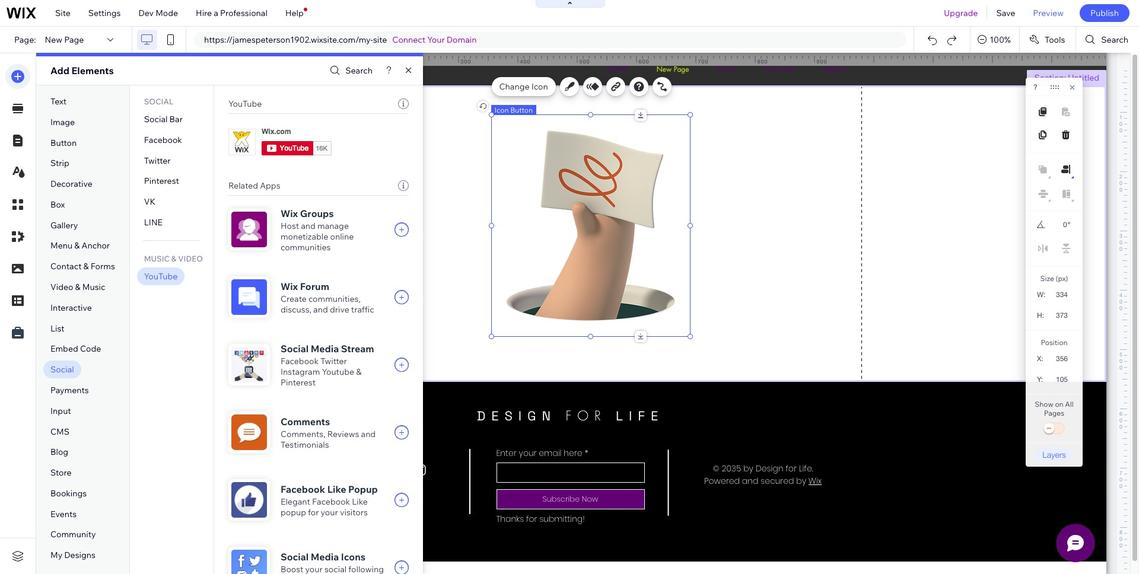 Task type: describe. For each thing, give the bounding box(es) containing it.
untitled
[[1068, 72, 1100, 83]]

& inside social media stream facebook twitter instagram youtube & pinterest
[[356, 367, 362, 377]]

new page
[[45, 34, 84, 45]]

a
[[214, 8, 218, 18]]

save
[[997, 8, 1016, 18]]

all
[[1065, 400, 1074, 409]]

& for menu
[[74, 241, 80, 251]]

page
[[64, 34, 84, 45]]

facebook like popup elegant facebook like popup for your visitors
[[281, 484, 378, 518]]

domain
[[447, 34, 477, 45]]

help
[[285, 8, 304, 18]]

w:
[[1037, 291, 1046, 299]]

1 vertical spatial button
[[50, 137, 77, 148]]

apps
[[260, 180, 280, 191]]

pinterest inside social media stream facebook twitter instagram youtube & pinterest
[[281, 377, 316, 388]]

change
[[499, 81, 530, 92]]

site
[[373, 34, 387, 45]]

1 vertical spatial video
[[50, 282, 73, 293]]

social down embed
[[50, 364, 74, 375]]

& for video
[[75, 282, 81, 293]]

forms
[[91, 261, 115, 272]]

image
[[50, 117, 75, 127]]

& for contact
[[83, 261, 89, 272]]

wix forum create communities, discuss, and drive traffic
[[281, 281, 374, 315]]

wix for wix groups
[[281, 208, 298, 220]]

interactive
[[50, 303, 92, 313]]

youtube
[[322, 367, 354, 377]]

0 vertical spatial youtube
[[228, 99, 262, 109]]

testimonials
[[281, 440, 329, 450]]

wix for wix forum
[[281, 281, 298, 293]]

0 vertical spatial video
[[178, 254, 203, 263]]

list
[[50, 323, 65, 334]]

0 horizontal spatial pinterest
[[144, 176, 179, 187]]

video & music
[[50, 282, 105, 293]]

connect
[[392, 34, 426, 45]]

related
[[228, 180, 258, 191]]

store
[[50, 468, 71, 478]]

box
[[50, 199, 65, 210]]

anchor
[[82, 241, 110, 251]]

forum
[[300, 281, 329, 293]]

communities,
[[309, 294, 361, 304]]

https://jamespeterson1902.wixsite.com/my-site connect your domain
[[204, 34, 477, 45]]

pages
[[1044, 409, 1065, 418]]

decorative
[[50, 179, 93, 189]]

publish
[[1091, 8, 1119, 18]]

add
[[50, 65, 69, 77]]

show
[[1035, 400, 1054, 409]]

0 horizontal spatial icon
[[495, 106, 509, 115]]

800
[[758, 58, 768, 65]]

section:
[[1035, 72, 1066, 83]]

create
[[281, 294, 307, 304]]

online
[[330, 231, 354, 242]]

facebook inside social media stream facebook twitter instagram youtube & pinterest
[[281, 356, 319, 367]]

add elements
[[50, 65, 114, 77]]

media for stream
[[311, 343, 339, 355]]

section: untitled
[[1035, 72, 1100, 83]]

code
[[80, 344, 101, 355]]

gallery
[[50, 220, 78, 231]]

layers
[[1043, 450, 1066, 460]]

text
[[50, 96, 67, 107]]

facebook up elegant
[[281, 484, 325, 496]]

size (px)
[[1041, 274, 1068, 283]]

position
[[1041, 338, 1068, 347]]

community
[[50, 530, 96, 540]]

100% button
[[971, 27, 1019, 53]]

layers button
[[1036, 449, 1074, 461]]

embed
[[50, 344, 78, 355]]

h:
[[1037, 312, 1044, 320]]

cms
[[50, 426, 69, 437]]

designs
[[64, 550, 96, 561]]

tools button
[[1020, 27, 1076, 53]]

0 horizontal spatial like
[[327, 484, 346, 496]]

y:
[[1037, 376, 1043, 384]]

drive
[[330, 304, 349, 315]]

social inside social media stream facebook twitter instagram youtube & pinterest
[[281, 343, 309, 355]]

preview
[[1033, 8, 1064, 18]]

facebook down popup
[[312, 497, 350, 507]]

host
[[281, 221, 299, 231]]

and inside wix forum create communities, discuss, and drive traffic
[[313, 304, 328, 315]]

popup
[[281, 507, 306, 518]]

0 vertical spatial twitter
[[144, 155, 171, 166]]

?
[[1034, 83, 1038, 91]]

300
[[461, 58, 472, 65]]



Task type: locate. For each thing, give the bounding box(es) containing it.
search button down publish button
[[1077, 27, 1139, 53]]

0 horizontal spatial button
[[50, 137, 77, 148]]

input
[[50, 406, 71, 416]]

1 horizontal spatial like
[[352, 497, 368, 507]]

comments
[[281, 416, 330, 428]]

your
[[321, 507, 338, 518]]

new
[[45, 34, 62, 45]]

comments,
[[281, 429, 326, 440]]

1 horizontal spatial search button
[[1077, 27, 1139, 53]]

bar
[[169, 114, 183, 125]]

music
[[144, 254, 170, 263], [82, 282, 105, 293]]

contact
[[50, 261, 82, 272]]

settings
[[88, 8, 121, 18]]

? button
[[1034, 83, 1038, 91]]

0 horizontal spatial search
[[346, 65, 373, 76]]

button
[[510, 106, 533, 115], [50, 137, 77, 148]]

save button
[[988, 0, 1024, 26]]

media for icons
[[311, 551, 339, 563]]

2 wix from the top
[[281, 281, 298, 293]]

your
[[427, 34, 445, 45]]

2 vertical spatial and
[[361, 429, 376, 440]]

upgrade
[[944, 8, 978, 18]]

0 horizontal spatial twitter
[[144, 155, 171, 166]]

tools
[[1045, 34, 1065, 45]]

1 vertical spatial music
[[82, 282, 105, 293]]

1 vertical spatial search button
[[327, 62, 373, 79]]

icon right change
[[532, 81, 548, 92]]

wix groups host and manage monetizable online communities
[[281, 208, 354, 253]]

0 horizontal spatial search button
[[327, 62, 373, 79]]

1 horizontal spatial search
[[1102, 34, 1129, 45]]

0 vertical spatial and
[[301, 221, 316, 231]]

search down https://jamespeterson1902.wixsite.com/my-site connect your domain
[[346, 65, 373, 76]]

vk
[[144, 197, 156, 207]]

search down publish
[[1102, 34, 1129, 45]]

0 vertical spatial button
[[510, 106, 533, 115]]

twitter down "stream"
[[321, 356, 347, 367]]

1 vertical spatial pinterest
[[281, 377, 316, 388]]

700
[[698, 58, 709, 65]]

and
[[301, 221, 316, 231], [313, 304, 328, 315], [361, 429, 376, 440]]

music & video
[[144, 254, 203, 263]]

0 vertical spatial like
[[327, 484, 346, 496]]

pinterest up 'vk'
[[144, 176, 179, 187]]

twitter
[[144, 155, 171, 166], [321, 356, 347, 367]]

communities
[[281, 242, 331, 253]]

facebook left youtube
[[281, 356, 319, 367]]

& for music
[[171, 254, 177, 263]]

switch
[[1043, 421, 1066, 437]]

publish button
[[1080, 4, 1130, 22]]

1 horizontal spatial button
[[510, 106, 533, 115]]

1 horizontal spatial twitter
[[321, 356, 347, 367]]

button down change icon
[[510, 106, 533, 115]]

0 vertical spatial pinterest
[[144, 176, 179, 187]]

icon down change
[[495, 106, 509, 115]]

1 horizontal spatial music
[[144, 254, 170, 263]]

video
[[178, 254, 203, 263], [50, 282, 73, 293]]

x:
[[1037, 355, 1044, 363]]

monetizable
[[281, 231, 328, 242]]

instagram
[[281, 367, 320, 377]]

search
[[1102, 34, 1129, 45], [346, 65, 373, 76]]

elegant
[[281, 497, 310, 507]]

social up social bar
[[144, 97, 173, 106]]

500
[[580, 58, 590, 65]]

1 horizontal spatial youtube
[[228, 99, 262, 109]]

icons
[[341, 551, 366, 563]]

payments
[[50, 385, 89, 396]]

social left bar
[[144, 114, 168, 125]]

blog
[[50, 447, 68, 458]]

social bar
[[144, 114, 183, 125]]

reviews
[[327, 429, 359, 440]]

groups
[[300, 208, 334, 220]]

wix up host
[[281, 208, 298, 220]]

events
[[50, 509, 77, 520]]

media inside social media stream facebook twitter instagram youtube & pinterest
[[311, 343, 339, 355]]

and inside wix groups host and manage monetizable online communities
[[301, 221, 316, 231]]

0 horizontal spatial video
[[50, 282, 73, 293]]

twitter inside social media stream facebook twitter instagram youtube & pinterest
[[321, 356, 347, 367]]

0 vertical spatial search
[[1102, 34, 1129, 45]]

1 vertical spatial and
[[313, 304, 328, 315]]

None text field
[[1052, 217, 1067, 233], [1050, 351, 1073, 367], [1049, 372, 1073, 388], [1052, 217, 1067, 233], [1050, 351, 1073, 367], [1049, 372, 1073, 388]]

and left drive
[[313, 304, 328, 315]]

and right reviews
[[361, 429, 376, 440]]

menu & anchor
[[50, 241, 110, 251]]

(px)
[[1056, 274, 1068, 283]]

and inside comments comments, reviews and testimonials
[[361, 429, 376, 440]]

button down "image"
[[50, 137, 77, 148]]

1 vertical spatial icon
[[495, 106, 509, 115]]

100%
[[990, 34, 1011, 45]]

0 vertical spatial wix
[[281, 208, 298, 220]]

and for comments
[[361, 429, 376, 440]]

0 vertical spatial search button
[[1077, 27, 1139, 53]]

traffic
[[351, 304, 374, 315]]

1 wix from the top
[[281, 208, 298, 220]]

1 vertical spatial media
[[311, 551, 339, 563]]

embed code
[[50, 344, 101, 355]]

related apps
[[228, 180, 280, 191]]

show on all pages
[[1035, 400, 1074, 418]]

0 vertical spatial icon
[[532, 81, 548, 92]]

strip
[[50, 158, 69, 169]]

https://jamespeterson1902.wixsite.com/my-
[[204, 34, 373, 45]]

music down line
[[144, 254, 170, 263]]

and down groups
[[301, 221, 316, 231]]

social up the instagram
[[281, 343, 309, 355]]

media left the icons
[[311, 551, 339, 563]]

line
[[144, 217, 163, 228]]

pinterest up comments
[[281, 377, 316, 388]]

music down forms
[[82, 282, 105, 293]]

1 vertical spatial like
[[352, 497, 368, 507]]

comments comments, reviews and testimonials
[[281, 416, 376, 450]]

like down popup
[[352, 497, 368, 507]]

400
[[520, 58, 531, 65]]

wix up the create
[[281, 281, 298, 293]]

1 vertical spatial twitter
[[321, 356, 347, 367]]

contact & forms
[[50, 261, 115, 272]]

None text field
[[1050, 287, 1073, 303], [1050, 307, 1073, 323], [1050, 287, 1073, 303], [1050, 307, 1073, 323]]

and for wix
[[301, 221, 316, 231]]

0 horizontal spatial youtube
[[144, 271, 178, 282]]

dev mode
[[139, 8, 178, 18]]

1 horizontal spatial video
[[178, 254, 203, 263]]

for
[[308, 507, 319, 518]]

dev
[[139, 8, 154, 18]]

hire
[[196, 8, 212, 18]]

site
[[55, 8, 71, 18]]

size
[[1041, 274, 1054, 283]]

like up 'your'
[[327, 484, 346, 496]]

hire a professional
[[196, 8, 268, 18]]

popup
[[348, 484, 378, 496]]

manage
[[318, 221, 349, 231]]

bookings
[[50, 488, 87, 499]]

1 media from the top
[[311, 343, 339, 355]]

0 vertical spatial media
[[311, 343, 339, 355]]

youtube
[[228, 99, 262, 109], [144, 271, 178, 282]]

1 horizontal spatial pinterest
[[281, 377, 316, 388]]

facebook down social bar
[[144, 135, 182, 145]]

facebook
[[144, 135, 182, 145], [281, 356, 319, 367], [281, 484, 325, 496], [312, 497, 350, 507]]

like
[[327, 484, 346, 496], [352, 497, 368, 507]]

0 vertical spatial music
[[144, 254, 170, 263]]

social down popup
[[281, 551, 309, 563]]

icon button
[[495, 106, 533, 115]]

1 vertical spatial wix
[[281, 281, 298, 293]]

0 horizontal spatial music
[[82, 282, 105, 293]]

twitter down social bar
[[144, 155, 171, 166]]

mode
[[156, 8, 178, 18]]

1 vertical spatial search
[[346, 65, 373, 76]]

wix inside wix forum create communities, discuss, and drive traffic
[[281, 281, 298, 293]]

2 media from the top
[[311, 551, 339, 563]]

social media stream facebook twitter instagram youtube & pinterest
[[281, 343, 374, 388]]

elements
[[72, 65, 114, 77]]

1 horizontal spatial icon
[[532, 81, 548, 92]]

search button down https://jamespeterson1902.wixsite.com/my-site connect your domain
[[327, 62, 373, 79]]

social media icons
[[281, 551, 366, 563]]

menu
[[50, 241, 73, 251]]

pinterest
[[144, 176, 179, 187], [281, 377, 316, 388]]

icon
[[532, 81, 548, 92], [495, 106, 509, 115]]

wix inside wix groups host and manage monetizable online communities
[[281, 208, 298, 220]]

media up youtube
[[311, 343, 339, 355]]

on
[[1055, 400, 1064, 409]]

1 vertical spatial youtube
[[144, 271, 178, 282]]

600
[[639, 58, 650, 65]]

preview button
[[1024, 0, 1073, 26]]



Task type: vqa. For each thing, say whether or not it's contained in the screenshot.
Publish button
yes



